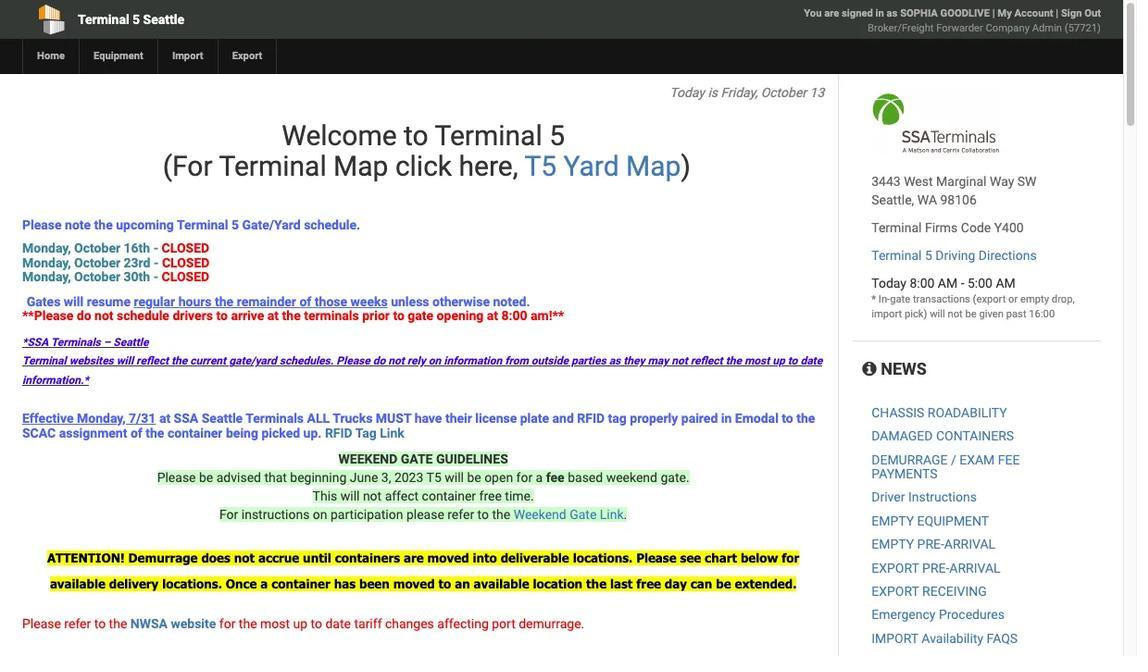 Task type: vqa. For each thing, say whether or not it's contained in the screenshot.
container to the middle
yes



Task type: describe. For each thing, give the bounding box(es) containing it.
june
[[350, 471, 378, 485]]

to inside weekend gate guidelines please be advised that beginning june 3, 2023 t5 will be open for a fee based weekend gate. this will not affect container free time. for instructions on participation please refer to the weekend gate link .
[[478, 508, 489, 522]]

emergency
[[872, 608, 936, 623]]

those
[[315, 294, 347, 309]]

once
[[226, 577, 257, 592]]

0 horizontal spatial refer
[[64, 617, 91, 632]]

rfid inside at ssa seattle terminals all trucks must have their license plate and rfid tag properly paired in emodal to the scac assignment of the container being picked up.
[[577, 411, 605, 426]]

for
[[220, 508, 238, 522]]

sign
[[1061, 7, 1082, 19]]

–
[[103, 337, 111, 350]]

1 available from the left
[[50, 577, 106, 592]]

be inside today                                                                                                                                                                                                                                                                                                                                                                                                                                                                                                                                                                                                                                                                                                           8:00 am - 5:00 am * in-gate transactions (export or empty drop, import pick) will not be given past 16:00
[[966, 308, 977, 321]]

remainder
[[237, 294, 296, 309]]

5:00
[[968, 276, 993, 291]]

on inside weekend gate guidelines please be advised that beginning june 3, 2023 t5 will be open for a fee based weekend gate. this will not affect container free time. for instructions on participation please refer to the weekend gate link .
[[313, 508, 328, 522]]

up.
[[303, 426, 322, 441]]

chart
[[705, 551, 737, 566]]

account
[[1015, 7, 1054, 19]]

picked
[[262, 426, 300, 441]]

demurrage
[[128, 551, 198, 566]]

up inside the *ssa terminals – seattle terminal websites will reflect the current gate/yard schedules. please do not rely on information from outside parties as they may not reflect the most up to date information.*
[[773, 355, 785, 368]]

license
[[476, 411, 517, 426]]

info circle image
[[863, 361, 877, 378]]

opening
[[437, 308, 484, 323]]

driving
[[936, 248, 976, 263]]

of inside the gates will resume regular hours the remainder of those weeks unless otherwise noted. **please do not schedule drivers to arrive at the terminals prior to gate opening at 8:00 am!**
[[300, 294, 312, 309]]

0 horizontal spatial rfid
[[325, 426, 353, 441]]

on inside the *ssa terminals – seattle terminal websites will reflect the current gate/yard schedules. please do not rely on information from outside parties as they may not reflect the most up to date information.*
[[429, 355, 441, 368]]

5 inside please note the upcoming terminal 5 gate/yard schedule. monday, october 16th - closed monday, october 23rd - closed monday, october 30th - closed
[[232, 218, 239, 233]]

most inside the *ssa terminals – seattle terminal websites will reflect the current gate/yard schedules. please do not rely on information from outside parties as they may not reflect the most up to date information.*
[[745, 355, 770, 368]]

import
[[872, 631, 919, 646]]

the up the emodal in the right bottom of the page
[[726, 355, 742, 368]]

*ssa terminals – seattle terminal websites will reflect the current gate/yard schedules. please do not rely on information from outside parties as they may not reflect the most up to date information.*
[[22, 337, 823, 387]]

the left the current
[[171, 355, 187, 368]]

container inside at ssa seattle terminals all trucks must have their license plate and rfid tag properly paired in emodal to the scac assignment of the container being picked up.
[[168, 426, 223, 441]]

1 am from the left
[[938, 276, 958, 291]]

must
[[376, 411, 411, 426]]

in inside you are signed in as sophia goodlive | my account | sign out broker/freight forwarder company admin (57721)
[[876, 7, 884, 19]]

5 left driving
[[925, 248, 933, 263]]

instructions
[[909, 490, 977, 505]]

(57721)
[[1065, 22, 1101, 34]]

tariff
[[354, 617, 382, 632]]

tag
[[608, 411, 627, 426]]

october up resume
[[74, 270, 120, 285]]

98106
[[941, 193, 977, 207]]

sign out link
[[1061, 7, 1101, 19]]

please inside weekend gate guidelines please be advised that beginning june 3, 2023 t5 will be open for a fee based weekend gate. this will not affect container free time. for instructions on participation please refer to the weekend gate link .
[[157, 471, 196, 485]]

please down attention!
[[22, 617, 61, 632]]

0 vertical spatial locations.
[[573, 551, 633, 566]]

import
[[872, 308, 902, 321]]

empty
[[1021, 294, 1050, 306]]

all
[[307, 411, 330, 426]]

firms
[[925, 220, 958, 235]]

trucks
[[333, 411, 373, 426]]

are inside you are signed in as sophia goodlive | my account | sign out broker/freight forwarder company admin (57721)
[[825, 7, 839, 19]]

1 vertical spatial locations.
[[162, 577, 222, 592]]

1 vertical spatial most
[[260, 617, 290, 632]]

1 vertical spatial moved
[[393, 577, 435, 592]]

)
[[681, 150, 691, 182]]

my account link
[[998, 7, 1054, 19]]

do inside the gates will resume regular hours the remainder of those weeks unless otherwise noted. **please do not schedule drivers to arrive at the terminals prior to gate opening at 8:00 am!**
[[77, 308, 91, 323]]

damaged
[[872, 429, 933, 444]]

availability
[[922, 631, 984, 646]]

does
[[201, 551, 230, 566]]

terminal 5 seattle
[[78, 12, 184, 27]]

the left "nwsa"
[[109, 617, 127, 632]]

the inside attention! demurrage does not accrue until containers are moved into deliverable locations. please see chart below for available delivery locations. once a container has been moved to an available location the last free day can be extended.
[[586, 577, 607, 592]]

my
[[998, 7, 1012, 19]]

weekend gate guidelines please be advised that beginning june 3, 2023 t5 will be open for a fee based weekend gate. this will not affect container free time. for instructions on participation please refer to the weekend gate link .
[[157, 452, 690, 522]]

outside
[[532, 355, 569, 368]]

free inside attention! demurrage does not accrue until containers are moved into deliverable locations. please see chart below for available delivery locations. once a container has been moved to an available location the last free day can be extended.
[[637, 577, 661, 592]]

equipment link
[[79, 39, 157, 74]]

be down guidelines
[[467, 471, 481, 485]]

16:00
[[1029, 308, 1055, 321]]

today is friday, october 13
[[670, 85, 825, 100]]

not inside the gates will resume regular hours the remainder of those weeks unless otherwise noted. **please do not schedule drivers to arrive at the terminals prior to gate opening at 8:00 am!**
[[95, 308, 114, 323]]

may
[[648, 355, 669, 368]]

(export
[[973, 294, 1006, 306]]

link inside weekend gate guidelines please be advised that beginning june 3, 2023 t5 will be open for a fee based weekend gate. this will not affect container free time. for instructions on participation please refer to the weekend gate link .
[[600, 508, 624, 522]]

past
[[1007, 308, 1027, 321]]

unless
[[391, 294, 429, 309]]

will inside today                                                                                                                                                                                                                                                                                                                                                                                                                                                                                                                                                                                                                                                                                                           8:00 am - 5:00 am * in-gate transactions (export or empty drop, import pick) will not be given past 16:00
[[930, 308, 946, 321]]

resume
[[87, 294, 131, 309]]

terminals
[[304, 308, 359, 323]]

containers
[[936, 429, 1014, 444]]

1 | from the left
[[993, 7, 995, 19]]

not inside today                                                                                                                                                                                                                                                                                                                                                                                                                                                                                                                                                                                                                                                                                                           8:00 am - 5:00 am * in-gate transactions (export or empty drop, import pick) will not be given past 16:00
[[948, 308, 963, 321]]

empty pre-arrival link
[[872, 537, 996, 552]]

the left 'ssa'
[[146, 426, 164, 441]]

as inside you are signed in as sophia goodlive | my account | sign out broker/freight forwarder company admin (57721)
[[887, 7, 898, 19]]

are inside attention! demurrage does not accrue until containers are moved into deliverable locations. please see chart below for available delivery locations. once a container has been moved to an available location the last free day can be extended.
[[404, 551, 424, 566]]

import link
[[157, 39, 217, 74]]

procedures
[[939, 608, 1005, 623]]

emergency procedures link
[[872, 608, 1005, 623]]

guidelines
[[436, 452, 508, 467]]

- right 30th on the left top of page
[[153, 270, 159, 285]]

exam
[[960, 453, 995, 467]]

the right hours
[[215, 294, 234, 309]]

5 inside "welcome to terminal 5 (for terminal map click here, t5 yard map )"
[[549, 119, 565, 152]]

to right prior
[[393, 308, 405, 323]]

to inside the *ssa terminals – seattle terminal websites will reflect the current gate/yard schedules. please do not rely on information from outside parties as they may not reflect the most up to date information.*
[[788, 355, 798, 368]]

until
[[303, 551, 331, 566]]

gate/yard
[[242, 218, 301, 233]]

please inside please note the upcoming terminal 5 gate/yard schedule. monday, october 16th - closed monday, october 23rd - closed monday, october 30th - closed
[[22, 218, 62, 233]]

see
[[680, 551, 701, 566]]

below
[[741, 551, 778, 566]]

port
[[492, 617, 516, 632]]

based
[[568, 471, 603, 485]]

nwsa website link
[[130, 617, 216, 632]]

the left terminals at the top left
[[282, 308, 301, 323]]

instructions
[[242, 508, 310, 522]]

- inside today                                                                                                                                                                                                                                                                                                                                                                                                                                                                                                                                                                                                                                                                                                           8:00 am - 5:00 am * in-gate transactions (export or empty drop, import pick) will not be given past 16:00
[[961, 276, 965, 291]]

date inside the *ssa terminals – seattle terminal websites will reflect the current gate/yard schedules. please do not rely on information from outside parties as they may not reflect the most up to date information.*
[[801, 355, 823, 368]]

will inside the *ssa terminals – seattle terminal websites will reflect the current gate/yard schedules. please do not rely on information from outside parties as they may not reflect the most up to date information.*
[[116, 355, 134, 368]]

gate
[[401, 452, 433, 467]]

*ssa
[[22, 337, 48, 350]]

please inside the *ssa terminals – seattle terminal websites will reflect the current gate/yard schedules. please do not rely on information from outside parties as they may not reflect the most up to date information.*
[[336, 355, 370, 368]]

a inside attention! demurrage does not accrue until containers are moved into deliverable locations. please see chart below for available delivery locations. once a container has been moved to an available location the last free day can be extended.
[[261, 577, 268, 592]]

2 reflect from the left
[[691, 355, 723, 368]]

terminal 5 seattle link
[[22, 0, 456, 39]]

schedules.
[[280, 355, 334, 368]]

to left tariff
[[311, 617, 322, 632]]

gate inside the gates will resume regular hours the remainder of those weeks unless otherwise noted. **please do not schedule drivers to arrive at the terminals prior to gate opening at 8:00 am!**
[[408, 308, 434, 323]]

october left '13'
[[761, 85, 807, 100]]

will down guidelines
[[445, 471, 464, 485]]

1 vertical spatial up
[[293, 617, 308, 632]]

seattle for terminal
[[143, 12, 184, 27]]

today for today is friday, october 13
[[670, 85, 705, 100]]

1 horizontal spatial at
[[268, 308, 279, 323]]

(for
[[163, 150, 213, 182]]

extended.
[[735, 577, 797, 592]]

2 closed from the top
[[162, 255, 210, 270]]

will inside the gates will resume regular hours the remainder of those weeks unless otherwise noted. **please do not schedule drivers to arrive at the terminals prior to gate opening at 8:00 am!**
[[64, 294, 84, 309]]

0 vertical spatial pre-
[[918, 537, 945, 552]]

not left rely on the left of the page
[[388, 355, 405, 368]]

gates
[[27, 294, 61, 309]]

1 map from the left
[[334, 150, 389, 182]]

terminal inside the *ssa terminals – seattle terminal websites will reflect the current gate/yard schedules. please do not rely on information from outside parties as they may not reflect the most up to date information.*
[[22, 355, 66, 368]]

2 am from the left
[[996, 276, 1016, 291]]

of inside at ssa seattle terminals all trucks must have their license plate and rfid tag properly paired in emodal to the scac assignment of the container being picked up.
[[130, 426, 142, 441]]

welcome to terminal 5 (for terminal map click here, t5 yard map )
[[156, 119, 691, 182]]

given
[[980, 308, 1004, 321]]

affecting
[[437, 617, 489, 632]]

not inside attention! demurrage does not accrue until containers are moved into deliverable locations. please see chart below for available delivery locations. once a container has been moved to an available location the last free day can be extended.
[[234, 551, 255, 566]]

16th
[[124, 241, 150, 256]]

tag
[[355, 426, 377, 441]]

current
[[190, 355, 226, 368]]

from
[[505, 355, 529, 368]]

the inside weekend gate guidelines please be advised that beginning june 3, 2023 t5 will be open for a fee based weekend gate. this will not affect container free time. for instructions on participation please refer to the weekend gate link .
[[492, 508, 511, 522]]

2 empty from the top
[[872, 537, 914, 552]]

in-
[[879, 294, 890, 306]]

out
[[1085, 7, 1101, 19]]

drop,
[[1052, 294, 1075, 306]]

0 vertical spatial arrival
[[945, 537, 996, 552]]

hours
[[178, 294, 212, 309]]

at inside at ssa seattle terminals all trucks must have their license plate and rfid tag properly paired in emodal to the scac assignment of the container being picked up.
[[159, 411, 171, 426]]

note
[[65, 218, 91, 233]]

information
[[444, 355, 502, 368]]

3,
[[381, 471, 391, 485]]



Task type: locate. For each thing, give the bounding box(es) containing it.
faqs
[[987, 631, 1018, 646]]

be left advised
[[199, 471, 213, 485]]

export up export receiving link
[[872, 561, 919, 576]]

1 horizontal spatial terminals
[[246, 411, 304, 426]]

transactions
[[913, 294, 971, 306]]

0 vertical spatial for
[[516, 471, 533, 485]]

rely
[[407, 355, 426, 368]]

refer down attention!
[[64, 617, 91, 632]]

refer right please
[[448, 508, 474, 522]]

as inside the *ssa terminals – seattle terminal websites will reflect the current gate/yard schedules. please do not rely on information from outside parties as they may not reflect the most up to date information.*
[[609, 355, 621, 368]]

moved up an
[[428, 551, 469, 566]]

in right paired
[[721, 411, 732, 426]]

available down into
[[474, 577, 530, 592]]

1 horizontal spatial container
[[272, 577, 331, 592]]

terminal inside please note the upcoming terminal 5 gate/yard schedule. monday, october 16th - closed monday, october 23rd - closed monday, october 30th - closed
[[177, 218, 228, 233]]

1 vertical spatial container
[[422, 489, 476, 504]]

welcome
[[282, 119, 397, 152]]

pre- down the empty equipment link
[[918, 537, 945, 552]]

in right signed
[[876, 7, 884, 19]]

1 horizontal spatial available
[[474, 577, 530, 592]]

0 vertical spatial as
[[887, 7, 898, 19]]

directions
[[979, 248, 1037, 263]]

1 vertical spatial empty
[[872, 537, 914, 552]]

1 horizontal spatial reflect
[[691, 355, 723, 368]]

0 vertical spatial terminals
[[51, 337, 101, 350]]

0 vertical spatial in
[[876, 7, 884, 19]]

free
[[479, 489, 502, 504], [637, 577, 661, 592]]

1 vertical spatial pre-
[[923, 561, 950, 576]]

1 vertical spatial seattle
[[113, 337, 149, 350]]

terminals
[[51, 337, 101, 350], [246, 411, 304, 426]]

2 export from the top
[[872, 584, 919, 599]]

container inside weekend gate guidelines please be advised that beginning june 3, 2023 t5 will be open for a fee based weekend gate. this will not affect container free time. for instructions on participation please refer to the weekend gate link .
[[422, 489, 476, 504]]

0 horizontal spatial terminals
[[51, 337, 101, 350]]

refer
[[448, 508, 474, 522], [64, 617, 91, 632]]

as up broker/freight
[[887, 7, 898, 19]]

0 vertical spatial refer
[[448, 508, 474, 522]]

participation
[[331, 508, 403, 522]]

1 vertical spatial date
[[326, 617, 351, 632]]

1 horizontal spatial map
[[626, 150, 681, 182]]

last
[[610, 577, 633, 592]]

for
[[516, 471, 533, 485], [782, 551, 800, 566], [219, 617, 236, 632]]

-
[[153, 241, 159, 256], [154, 255, 159, 270], [153, 270, 159, 285], [961, 276, 965, 291]]

seattle right –
[[113, 337, 149, 350]]

moved right been
[[393, 577, 435, 592]]

0 horizontal spatial reflect
[[136, 355, 169, 368]]

be inside attention! demurrage does not accrue until containers are moved into deliverable locations. please see chart below for available delivery locations. once a container has been moved to an available location the last free day can be extended.
[[716, 577, 731, 592]]

weekend
[[514, 508, 567, 522]]

payments
[[872, 467, 938, 482]]

1 empty from the top
[[872, 514, 914, 529]]

do left rely on the left of the page
[[373, 355, 386, 368]]

t5 inside weekend gate guidelines please be advised that beginning june 3, 2023 t5 will be open for a fee based weekend gate. this will not affect container free time. for instructions on participation please refer to the weekend gate link .
[[427, 471, 442, 485]]

0 vertical spatial date
[[801, 355, 823, 368]]

5
[[133, 12, 140, 27], [549, 119, 565, 152], [232, 218, 239, 233], [925, 248, 933, 263]]

1 vertical spatial t5
[[427, 471, 442, 485]]

forwarder
[[937, 22, 984, 34]]

free down open
[[479, 489, 502, 504]]

as left they
[[609, 355, 621, 368]]

reflect down 'schedule'
[[136, 355, 169, 368]]

arrival up receiving
[[950, 561, 1001, 576]]

1 vertical spatial are
[[404, 551, 424, 566]]

for inside attention! demurrage does not accrue until containers are moved into deliverable locations. please see chart below for available delivery locations. once a container has been moved to an available location the last free day can be extended.
[[782, 551, 800, 566]]

2 map from the left
[[626, 150, 681, 182]]

0 horizontal spatial gate
[[408, 308, 434, 323]]

0 vertical spatial t5
[[525, 150, 557, 182]]

2023
[[395, 471, 424, 485]]

a right once
[[261, 577, 268, 592]]

most up the emodal in the right bottom of the page
[[745, 355, 770, 368]]

1 horizontal spatial t5
[[525, 150, 557, 182]]

link right 'tag'
[[380, 426, 405, 441]]

am up the or
[[996, 276, 1016, 291]]

container down until
[[272, 577, 331, 592]]

0 horizontal spatial 8:00
[[502, 308, 528, 323]]

or
[[1009, 294, 1018, 306]]

0 horizontal spatial t5
[[427, 471, 442, 485]]

broker/freight
[[868, 22, 934, 34]]

3 closed from the top
[[162, 270, 209, 285]]

0 vertical spatial link
[[380, 426, 405, 441]]

t5 left yard
[[525, 150, 557, 182]]

drivers
[[173, 308, 213, 323]]

0 vertical spatial 8:00
[[910, 276, 935, 291]]

container inside attention! demurrage does not accrue until containers are moved into deliverable locations. please see chart below for available delivery locations. once a container has been moved to an available location the last free day can be extended.
[[272, 577, 331, 592]]

0 horizontal spatial am
[[938, 276, 958, 291]]

0 horizontal spatial most
[[260, 617, 290, 632]]

gate left opening at the left of the page
[[408, 308, 434, 323]]

are
[[825, 7, 839, 19], [404, 551, 424, 566]]

on right rely on the left of the page
[[429, 355, 441, 368]]

locations. down does
[[162, 577, 222, 592]]

for right below
[[782, 551, 800, 566]]

to inside "welcome to terminal 5 (for terminal map click here, t5 yard map )"
[[404, 119, 429, 152]]

regular
[[134, 294, 175, 309]]

in inside at ssa seattle terminals all trucks must have their license plate and rfid tag properly paired in emodal to the scac assignment of the container being picked up.
[[721, 411, 732, 426]]

paired
[[682, 411, 718, 426]]

1 vertical spatial for
[[782, 551, 800, 566]]

8:00 inside today                                                                                                                                                                                                                                                                                                                                                                                                                                                                                                                                                                                                                                                                                                           8:00 am - 5:00 am * in-gate transactions (export or empty drop, import pick) will not be given past 16:00
[[910, 276, 935, 291]]

not up once
[[234, 551, 255, 566]]

gate up import
[[890, 294, 911, 306]]

to left info circle icon in the right bottom of the page
[[788, 355, 798, 368]]

into
[[473, 551, 497, 566]]

am!**
[[531, 308, 564, 323]]

the right the emodal in the right bottom of the page
[[797, 411, 816, 426]]

arrival down 'equipment'
[[945, 537, 996, 552]]

weekend
[[339, 452, 398, 467]]

refer inside weekend gate guidelines please be advised that beginning june 3, 2023 t5 will be open for a fee based weekend gate. this will not affect container free time. for instructions on participation please refer to the weekend gate link .
[[448, 508, 474, 522]]

gate/yard
[[229, 355, 277, 368]]

1 horizontal spatial refer
[[448, 508, 474, 522]]

up up the emodal in the right bottom of the page
[[773, 355, 785, 368]]

- left 5:00
[[961, 276, 965, 291]]

1 horizontal spatial locations.
[[573, 551, 633, 566]]

2 vertical spatial seattle
[[202, 411, 243, 426]]

of left those
[[300, 294, 312, 309]]

today for today                                                                                                                                                                                                                                                                                                                                                                                                                                                                                                                                                                                                                                                                                                           8:00 am - 5:00 am * in-gate transactions (export or empty drop, import pick) will not be given past 16:00
[[872, 276, 907, 291]]

terminal firms code y400
[[872, 220, 1024, 235]]

t5
[[525, 150, 557, 182], [427, 471, 442, 485]]

1 vertical spatial link
[[600, 508, 624, 522]]

0 vertical spatial do
[[77, 308, 91, 323]]

*
[[872, 294, 876, 306]]

please down 'ssa'
[[157, 471, 196, 485]]

a left the fee on the left
[[536, 471, 543, 485]]

demurrage / exam fee payments link
[[872, 453, 1020, 482]]

1 horizontal spatial of
[[300, 294, 312, 309]]

today
[[670, 85, 705, 100], [872, 276, 907, 291]]

0 vertical spatial empty
[[872, 514, 914, 529]]

0 vertical spatial export
[[872, 561, 919, 576]]

| left my
[[993, 7, 995, 19]]

you
[[804, 7, 822, 19]]

to inside attention! demurrage does not accrue until containers are moved into deliverable locations. please see chart below for available delivery locations. once a container has been moved to an available location the last free day can be extended.
[[439, 577, 451, 592]]

free left day
[[637, 577, 661, 592]]

0 vertical spatial of
[[300, 294, 312, 309]]

1 horizontal spatial in
[[876, 7, 884, 19]]

at right opening at the left of the page
[[487, 308, 498, 323]]

beginning
[[290, 471, 347, 485]]

friday,
[[721, 85, 758, 100]]

export link
[[217, 39, 276, 74]]

5 up equipment
[[133, 12, 140, 27]]

for inside weekend gate guidelines please be advised that beginning june 3, 2023 t5 will be open for a fee based weekend gate. this will not affect container free time. for instructions on participation please refer to the weekend gate link .
[[516, 471, 533, 485]]

and
[[553, 411, 574, 426]]

most down accrue
[[260, 617, 290, 632]]

seattle for at
[[202, 411, 243, 426]]

2 | from the left
[[1056, 7, 1059, 19]]

are right you
[[825, 7, 839, 19]]

2 horizontal spatial for
[[782, 551, 800, 566]]

free inside weekend gate guidelines please be advised that beginning june 3, 2023 t5 will be open for a fee based weekend gate. this will not affect container free time. for instructions on participation please refer to the weekend gate link .
[[479, 489, 502, 504]]

1 horizontal spatial gate
[[890, 294, 911, 306]]

0 vertical spatial are
[[825, 7, 839, 19]]

will right gates
[[64, 294, 84, 309]]

a
[[536, 471, 543, 485], [261, 577, 268, 592]]

1 horizontal spatial most
[[745, 355, 770, 368]]

to right the emodal in the right bottom of the page
[[782, 411, 794, 426]]

1 vertical spatial on
[[313, 508, 328, 522]]

for right website on the bottom
[[219, 617, 236, 632]]

do right **please
[[77, 308, 91, 323]]

1 vertical spatial do
[[373, 355, 386, 368]]

0 vertical spatial gate
[[890, 294, 911, 306]]

upcoming
[[116, 218, 174, 233]]

0 horizontal spatial on
[[313, 508, 328, 522]]

be right can on the right of the page
[[716, 577, 731, 592]]

1 vertical spatial today
[[872, 276, 907, 291]]

october left 23rd
[[74, 255, 120, 270]]

terminal 5 driving directions link
[[872, 248, 1037, 263]]

weeks
[[351, 294, 388, 309]]

am up 'transactions'
[[938, 276, 958, 291]]

3443
[[872, 174, 901, 189]]

please left 'note'
[[22, 218, 62, 233]]

2 available from the left
[[474, 577, 530, 592]]

at left 'ssa'
[[159, 411, 171, 426]]

8:00 inside the gates will resume regular hours the remainder of those weeks unless otherwise noted. **please do not schedule drivers to arrive at the terminals prior to gate opening at 8:00 am!**
[[502, 308, 528, 323]]

the inside please note the upcoming terminal 5 gate/yard schedule. monday, october 16th - closed monday, october 23rd - closed monday, october 30th - closed
[[94, 218, 113, 233]]

8:00 left am!**
[[502, 308, 528, 323]]

2 horizontal spatial at
[[487, 308, 498, 323]]

to left arrive
[[216, 308, 228, 323]]

container left being
[[168, 426, 223, 441]]

1 vertical spatial in
[[721, 411, 732, 426]]

parties
[[571, 355, 606, 368]]

2 vertical spatial for
[[219, 617, 236, 632]]

1 horizontal spatial |
[[1056, 7, 1059, 19]]

t5 right 2023
[[427, 471, 442, 485]]

the down time.
[[492, 508, 511, 522]]

0 horizontal spatial in
[[721, 411, 732, 426]]

seattle right 'ssa'
[[202, 411, 243, 426]]

0 vertical spatial seattle
[[143, 12, 184, 27]]

1 horizontal spatial rfid
[[577, 411, 605, 426]]

to inside at ssa seattle terminals all trucks must have their license plate and rfid tag properly paired in emodal to the scac assignment of the container being picked up.
[[782, 411, 794, 426]]

1 export from the top
[[872, 561, 919, 576]]

terminals left all
[[246, 411, 304, 426]]

gate inside today                                                                                                                                                                                                                                                                                                                                                                                                                                                                                                                                                                                                                                                                                                           8:00 am - 5:00 am * in-gate transactions (export or empty drop, import pick) will not be given past 16:00
[[890, 294, 911, 306]]

will down june
[[341, 489, 360, 504]]

effective
[[22, 411, 74, 426]]

signed
[[842, 7, 873, 19]]

0 horizontal spatial |
[[993, 7, 995, 19]]

seattle inside at ssa seattle terminals all trucks must have their license plate and rfid tag properly paired in emodal to the scac assignment of the container being picked up.
[[202, 411, 243, 426]]

1 horizontal spatial am
[[996, 276, 1016, 291]]

be
[[966, 308, 977, 321], [199, 471, 213, 485], [467, 471, 481, 485], [716, 577, 731, 592]]

1 vertical spatial 8:00
[[502, 308, 528, 323]]

map left click
[[334, 150, 389, 182]]

nwsa
[[130, 617, 168, 632]]

container
[[168, 426, 223, 441], [422, 489, 476, 504], [272, 577, 331, 592]]

1 horizontal spatial 8:00
[[910, 276, 935, 291]]

ssa
[[174, 411, 198, 426]]

1 vertical spatial free
[[637, 577, 661, 592]]

1 vertical spatial gate
[[408, 308, 434, 323]]

terminals inside the *ssa terminals – seattle terminal websites will reflect the current gate/yard schedules. please do not rely on information from outside parties as they may not reflect the most up to date information.*
[[51, 337, 101, 350]]

advised
[[216, 471, 261, 485]]

0 horizontal spatial a
[[261, 577, 268, 592]]

emodal
[[735, 411, 779, 426]]

is
[[708, 85, 718, 100]]

1 vertical spatial as
[[609, 355, 621, 368]]

a inside weekend gate guidelines please be advised that beginning june 3, 2023 t5 will be open for a fee based weekend gate. this will not affect container free time. for instructions on participation please refer to the weekend gate link .
[[536, 471, 543, 485]]

information.*
[[22, 374, 89, 387]]

export up emergency
[[872, 584, 919, 599]]

1 horizontal spatial as
[[887, 7, 898, 19]]

0 vertical spatial today
[[670, 85, 705, 100]]

on down the this
[[313, 508, 328, 522]]

empty
[[872, 514, 914, 529], [872, 537, 914, 552]]

today left is
[[670, 85, 705, 100]]

0 vertical spatial a
[[536, 471, 543, 485]]

1 horizontal spatial free
[[637, 577, 661, 592]]

1 closed from the top
[[162, 241, 209, 256]]

available down attention!
[[50, 577, 106, 592]]

rfid right the up.
[[325, 426, 353, 441]]

locations.
[[573, 551, 633, 566], [162, 577, 222, 592]]

0 horizontal spatial date
[[326, 617, 351, 632]]

do
[[77, 308, 91, 323], [373, 355, 386, 368]]

0 horizontal spatial link
[[380, 426, 405, 441]]

0 horizontal spatial locations.
[[162, 577, 222, 592]]

being
[[226, 426, 258, 441]]

roadability
[[928, 406, 1008, 420]]

otherwise
[[433, 294, 490, 309]]

admin
[[1033, 22, 1063, 34]]

0 horizontal spatial do
[[77, 308, 91, 323]]

arrival
[[945, 537, 996, 552], [950, 561, 1001, 576]]

terminal 5 seattle image
[[872, 93, 1001, 154]]

t5 inside "welcome to terminal 5 (for terminal map click here, t5 yard map )"
[[525, 150, 557, 182]]

1 reflect from the left
[[136, 355, 169, 368]]

locations. up last
[[573, 551, 633, 566]]

way
[[990, 174, 1015, 189]]

here,
[[459, 150, 518, 182]]

prior
[[362, 308, 390, 323]]

8:00 up 'transactions'
[[910, 276, 935, 291]]

0 horizontal spatial map
[[334, 150, 389, 182]]

rfid tag link link
[[325, 426, 408, 441]]

terminals inside at ssa seattle terminals all trucks must have their license plate and rfid tag properly paired in emodal to the scac assignment of the container being picked up.
[[246, 411, 304, 426]]

0 vertical spatial most
[[745, 355, 770, 368]]

weekend gate link link
[[514, 508, 624, 522]]

their
[[445, 411, 472, 426]]

0 horizontal spatial up
[[293, 617, 308, 632]]

map right yard
[[626, 150, 681, 182]]

0 vertical spatial moved
[[428, 551, 469, 566]]

the down once
[[239, 617, 257, 632]]

assignment
[[59, 426, 127, 441]]

0 vertical spatial container
[[168, 426, 223, 441]]

to down open
[[478, 508, 489, 522]]

0 horizontal spatial of
[[130, 426, 142, 441]]

the right 'note'
[[94, 218, 113, 233]]

am
[[938, 276, 958, 291], [996, 276, 1016, 291]]

not inside weekend gate guidelines please be advised that beginning june 3, 2023 t5 will be open for a fee based weekend gate. this will not affect container free time. for instructions on participation please refer to the weekend gate link .
[[363, 489, 382, 504]]

export receiving link
[[872, 584, 987, 599]]

gates will resume regular hours the remainder of those weeks unless otherwise noted. **please do not schedule drivers to arrive at the terminals prior to gate opening at 8:00 am!**
[[22, 294, 564, 323]]

- right 23rd
[[154, 255, 159, 270]]

the left last
[[586, 577, 607, 592]]

demurrage
[[872, 453, 948, 467]]

1 vertical spatial arrival
[[950, 561, 1001, 576]]

5 right here,
[[549, 119, 565, 152]]

0 horizontal spatial for
[[219, 617, 236, 632]]

please inside attention! demurrage does not accrue until containers are moved into deliverable locations. please see chart below for available delivery locations. once a container has been moved to an available location the last free day can be extended.
[[637, 551, 677, 566]]

today up in-
[[872, 276, 907, 291]]

up left tariff
[[293, 617, 308, 632]]

not up participation
[[363, 489, 382, 504]]

do inside the *ssa terminals – seattle terminal websites will reflect the current gate/yard schedules. please do not rely on information from outside parties as they may not reflect the most up to date information.*
[[373, 355, 386, 368]]

been
[[359, 577, 390, 592]]

export
[[872, 561, 919, 576], [872, 584, 919, 599]]

1 vertical spatial terminals
[[246, 411, 304, 426]]

0 vertical spatial on
[[429, 355, 441, 368]]

time.
[[505, 489, 534, 504]]

0 horizontal spatial available
[[50, 577, 106, 592]]

to left an
[[439, 577, 451, 592]]

1 horizontal spatial for
[[516, 471, 533, 485]]

date left info circle icon in the right bottom of the page
[[801, 355, 823, 368]]

october down 'note'
[[74, 241, 120, 256]]

seattle up import
[[143, 12, 184, 27]]

container up please
[[422, 489, 476, 504]]

1 vertical spatial of
[[130, 426, 142, 441]]

at right arrive
[[268, 308, 279, 323]]

1 horizontal spatial link
[[600, 508, 624, 522]]

weekend
[[606, 471, 658, 485]]

are down please
[[404, 551, 424, 566]]

to right welcome
[[404, 119, 429, 152]]

| left sign
[[1056, 7, 1059, 19]]

yard
[[564, 150, 619, 182]]

accrue
[[258, 551, 299, 566]]

1 vertical spatial refer
[[64, 617, 91, 632]]

1 vertical spatial a
[[261, 577, 268, 592]]

please
[[22, 218, 62, 233], [336, 355, 370, 368], [157, 471, 196, 485], [637, 551, 677, 566], [22, 617, 61, 632]]

0 horizontal spatial are
[[404, 551, 424, 566]]

to left "nwsa"
[[94, 617, 106, 632]]

0 horizontal spatial container
[[168, 426, 223, 441]]

not right may
[[672, 355, 688, 368]]

today inside today                                                                                                                                                                                                                                                                                                                                                                                                                                                                                                                                                                                                                                                                                                           8:00 am - 5:00 am * in-gate transactions (export or empty drop, import pick) will not be given past 16:00
[[872, 276, 907, 291]]

not down 'transactions'
[[948, 308, 963, 321]]

seattle inside the *ssa terminals – seattle terminal websites will reflect the current gate/yard schedules. please do not rely on information from outside parties as they may not reflect the most up to date information.*
[[113, 337, 149, 350]]

0 horizontal spatial today
[[670, 85, 705, 100]]

receiving
[[923, 584, 987, 599]]

0 vertical spatial up
[[773, 355, 785, 368]]

rfid
[[577, 411, 605, 426], [325, 426, 353, 441]]

- right 16th at the left top
[[153, 241, 159, 256]]

import availability faqs link
[[872, 631, 1018, 646]]

please up day
[[637, 551, 677, 566]]

fee
[[998, 453, 1020, 467]]

1 horizontal spatial today
[[872, 276, 907, 291]]

rfid tag link
[[325, 426, 408, 441]]



